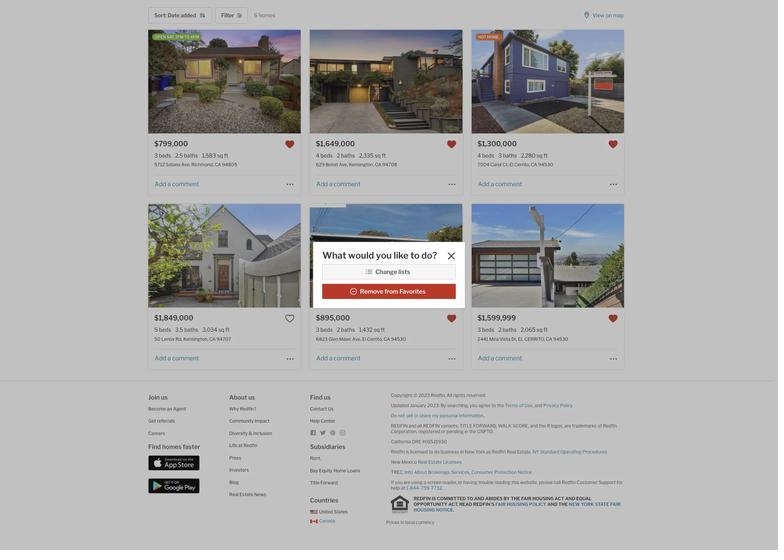 Task type: describe. For each thing, give the bounding box(es) containing it.
0 horizontal spatial the
[[469, 429, 476, 435]]

1,583
[[202, 153, 216, 159]]

beds for $895,000
[[320, 327, 333, 333]]

what would you like to do? dialog
[[313, 242, 465, 308]]

baths for $1,300,000
[[503, 153, 517, 159]]

contact us button
[[310, 406, 334, 412]]

ny
[[533, 449, 539, 455]]

comment for $1,649,000
[[334, 181, 361, 188]]

community
[[229, 418, 254, 424]]

and right score,
[[530, 423, 538, 429]]

diversity
[[229, 431, 248, 436]]

0 vertical spatial new
[[465, 449, 474, 455]]

comment for $799,000
[[172, 181, 199, 188]]

do
[[391, 413, 397, 419]]

redfin pinterest image
[[330, 430, 336, 436]]

redfin for and
[[391, 423, 408, 429]]

lenox
[[161, 336, 175, 342]]

comment for $1,599,999
[[495, 355, 522, 362]]

94805
[[222, 162, 237, 168]]

information
[[459, 413, 483, 419]]

add for $1,649,000
[[316, 181, 328, 188]]

2441 mira vista dr, el cerrito, ca 94530
[[478, 336, 568, 342]]

redfin down &
[[243, 443, 257, 449]]

1 photo of 50 lenox rd, kensington, ca 94707 image from the left
[[0, 204, 148, 308]]

6823 glen mawr ave, el cerrito, ca 94530
[[316, 336, 406, 342]]

bay equity home loans button
[[310, 468, 360, 474]]

add a comment for $1,599,999
[[478, 355, 522, 362]]

2 horizontal spatial the
[[539, 423, 546, 429]]

beds for $1,849,000
[[159, 327, 171, 333]]

3 beds for $895,000
[[316, 327, 333, 333]]

redfin left is
[[391, 449, 405, 455]]

0 horizontal spatial of
[[519, 403, 524, 408]]

by
[[504, 496, 510, 502]]

4 beds for $1,300,000
[[478, 153, 494, 159]]

ca down "2,335 sq ft"
[[375, 162, 381, 168]]

2,065
[[521, 327, 536, 333]]

abides
[[485, 496, 503, 502]]

mira
[[489, 336, 499, 342]]

read
[[459, 502, 472, 508]]

add a comment button for $799,000
[[154, 181, 199, 188]]

new mexico real estate licenses
[[391, 459, 462, 465]]

0 horizontal spatial cerrito,
[[367, 336, 383, 342]]

download the redfin app on the apple app store image
[[148, 456, 200, 471]]

a for $799,000
[[168, 181, 171, 188]]

homes for find
[[162, 444, 182, 451]]

state
[[595, 502, 609, 508]]

sq for $895,000
[[374, 327, 380, 333]]

2 for $895,000
[[337, 327, 340, 333]]

redfin?
[[240, 406, 256, 412]]

favorite button image for $799,000
[[285, 140, 295, 149]]

by
[[441, 403, 446, 408]]

are inside the redfin and all redfin variants, title forward, walk score, and the r logos, are trademarks of redfin corporation, registered or pending in the uspto.
[[564, 423, 571, 429]]

3.5
[[175, 327, 183, 333]]

. right "screen"
[[442, 485, 443, 491]]

2 vertical spatial in
[[400, 520, 404, 525]]

2 photo of 2441 mira vista dr, el cerrito, ca 94530 image from the left
[[472, 204, 624, 308]]

5
[[154, 327, 158, 333]]

is
[[432, 496, 436, 502]]

add for $1,599,999
[[478, 355, 489, 362]]

richmond,
[[191, 162, 214, 168]]

do
[[434, 449, 440, 455]]

2 horizontal spatial ave,
[[352, 336, 361, 342]]

50
[[154, 336, 160, 342]]

favorite button checkbox for $799,000
[[285, 140, 295, 149]]

homes for 6
[[259, 12, 275, 18]]

1,432
[[359, 327, 373, 333]]

0 vertical spatial or
[[414, 413, 418, 419]]

us flag image
[[310, 511, 318, 514]]

$1,300,000
[[478, 140, 517, 148]]

1 photo of 7004 carol ct, el cerrito, ca 94530 image from the left
[[319, 30, 472, 134]]

1 vertical spatial ,
[[469, 470, 470, 475]]

ave, for $1,649,000
[[339, 162, 348, 168]]

add a comment for $1,849,000
[[155, 355, 199, 362]]

2 photo of 629 beloit ave, kensington, ca 94708 image from the left
[[310, 30, 462, 134]]

you inside dialog
[[376, 250, 392, 261]]

share
[[419, 413, 431, 419]]

investors button
[[229, 468, 249, 473]]

or inside if you are using a screen reader, or having trouble reading this website, please call redfin customer support for help at
[[458, 480, 462, 485]]

what would you like to do? element
[[322, 250, 437, 261]]

find us
[[310, 394, 331, 401]]

3 photo of 5712 solano ave, richmond, ca 94805 image from the left
[[301, 30, 453, 134]]

from
[[384, 288, 398, 295]]

bay
[[310, 468, 318, 474]]

1 photo of 2441 mira vista dr, el cerrito, ca 94530 image from the left
[[319, 204, 472, 308]]

beds for $1,300,000
[[482, 153, 494, 159]]

operating
[[560, 449, 582, 455]]

of inside the redfin and all redfin variants, title forward, walk score, and the r logos, are trademarks of redfin corporation, registered or pending in the uspto.
[[598, 423, 602, 429]]

favorite button image for $895,000
[[447, 314, 456, 324]]

brokerage
[[428, 470, 450, 475]]

help center button
[[310, 418, 335, 424]]

add a comment button for $895,000
[[316, 355, 361, 362]]

logos,
[[551, 423, 563, 429]]

redfin down my in the right bottom of the page
[[423, 423, 440, 429]]

about us
[[229, 394, 255, 401]]

ca right cerrito,
[[546, 336, 552, 342]]

5712
[[154, 162, 165, 168]]

new york state fair housing notice
[[414, 502, 621, 513]]

procedures
[[582, 449, 607, 455]]

1 vertical spatial to
[[492, 403, 496, 408]]

title
[[310, 480, 320, 486]]

baths for $1,649,000
[[341, 153, 355, 159]]

sort : date added
[[154, 12, 196, 19]]

redfin twitter image
[[320, 430, 326, 436]]

4 for $1,300,000
[[478, 153, 481, 159]]

4 for $1,649,000
[[316, 153, 319, 159]]

diversity & inclusion button
[[229, 431, 272, 436]]

redfin and all redfin variants, title forward, walk score, and the r logos, are trademarks of redfin corporation, registered or pending in the uspto.
[[391, 423, 617, 435]]

$1,649,000
[[316, 140, 355, 148]]

become an agent button
[[148, 406, 186, 412]]

add for $895,000
[[316, 355, 328, 362]]

download the redfin app from the google play store image
[[148, 479, 200, 494]]

countries
[[310, 497, 338, 504]]

dr,
[[511, 336, 517, 342]]

as
[[486, 449, 491, 455]]

and right use
[[535, 403, 542, 408]]

94530 for $895,000
[[391, 336, 406, 342]]

standard
[[540, 449, 559, 455]]

act.
[[448, 502, 458, 508]]

baths for $799,000
[[184, 153, 198, 159]]

1 horizontal spatial el
[[509, 162, 513, 168]]

2441
[[478, 336, 488, 342]]

housing inside new york state fair housing notice
[[414, 508, 435, 513]]

0 horizontal spatial and
[[474, 496, 484, 502]]

sq for $1,599,999
[[537, 327, 543, 333]]

title forward
[[310, 480, 338, 486]]

equal housing opportunity image
[[391, 496, 409, 514]]

a for $1,849,000
[[168, 355, 171, 362]]

5712 solano ave, richmond, ca 94805
[[154, 162, 237, 168]]

. down committed
[[453, 508, 454, 513]]

add a comment for $1,300,000
[[478, 181, 522, 188]]

50 lenox rd, kensington, ca 94707
[[154, 336, 231, 342]]

info about brokerage services link
[[405, 470, 469, 475]]

favorite button checkbox for $895,000
[[447, 314, 456, 324]]

title forward button
[[310, 480, 338, 486]]

redfin inside the redfin and all redfin variants, title forward, walk score, and the r logos, are trademarks of redfin corporation, registered or pending in the uspto.
[[603, 423, 617, 429]]

equal
[[576, 496, 592, 502]]

beds for $799,000
[[159, 153, 171, 159]]

0 vertical spatial ,
[[533, 403, 534, 408]]

ft for $1,849,000
[[225, 327, 229, 333]]

ca down "2,280 sq ft" on the top of page
[[531, 162, 537, 168]]

my
[[432, 413, 439, 419]]

reserved.
[[466, 393, 486, 398]]

baths for $1,599,999
[[503, 327, 517, 333]]

2 vertical spatial real
[[229, 492, 239, 498]]

redfin for is
[[414, 496, 431, 502]]

to for and
[[467, 496, 473, 502]]

terms
[[505, 403, 518, 408]]

dre
[[412, 439, 421, 445]]

4pm
[[190, 35, 199, 39]]

press button
[[229, 455, 241, 461]]

mawr
[[339, 336, 351, 342]]

ca down 1,432 sq ft
[[384, 336, 390, 342]]

open
[[155, 35, 166, 39]]

local
[[405, 520, 415, 525]]

sq for $799,000
[[217, 153, 223, 159]]

0 vertical spatial real
[[507, 449, 516, 455]]

please
[[539, 480, 553, 485]]

1 horizontal spatial real
[[418, 459, 427, 465]]

corporation,
[[391, 429, 417, 435]]

united states
[[319, 509, 348, 515]]

do not sell or share my personal information link
[[391, 413, 483, 419]]

or inside the redfin and all redfin variants, title forward, walk score, and the r logos, are trademarks of redfin corporation, registered or pending in the uspto.
[[441, 429, 446, 435]]

2 for $1,599,999
[[498, 327, 502, 333]]

united
[[319, 509, 333, 515]]

&
[[249, 431, 252, 436]]

remove from favorites button
[[322, 284, 456, 299]]

at inside if you are using a screen reader, or having trouble reading this website, please call redfin customer support for help at
[[401, 485, 405, 491]]

ave, for $799,000
[[181, 162, 190, 168]]

baths for $895,000
[[341, 327, 355, 333]]

rd,
[[175, 336, 182, 342]]

1 vertical spatial in
[[460, 449, 464, 455]]

beds for $1,599,999
[[482, 327, 494, 333]]

lists
[[398, 269, 410, 276]]

fair housing policy link
[[495, 502, 546, 508]]

ft for $1,649,000
[[382, 153, 386, 159]]

date
[[168, 12, 180, 19]]

real estate licenses link
[[418, 459, 462, 465]]

a for $1,599,999
[[491, 355, 494, 362]]

2,280
[[521, 153, 536, 159]]

1 horizontal spatial the
[[558, 502, 568, 508]]

7732
[[431, 485, 442, 491]]

loans
[[347, 468, 360, 474]]

like
[[394, 250, 409, 261]]

us
[[328, 406, 334, 412]]

2 photo of 6823 glen mawr ave, el cerrito, ca 94530 image from the left
[[310, 204, 462, 308]]

find for find us
[[310, 394, 323, 401]]

you inside if you are using a screen reader, or having trouble reading this website, please call redfin customer support for help at
[[395, 480, 403, 485]]

kensington, for $1,849,000
[[183, 336, 208, 342]]

view on map
[[592, 12, 624, 19]]

center
[[321, 418, 335, 424]]

favorite button checkbox for $1,849,000
[[285, 314, 295, 324]]

home
[[487, 35, 499, 39]]



Task type: locate. For each thing, give the bounding box(es) containing it.
support
[[599, 480, 616, 485]]

to inside redfin is committed to and abides by the fair housing act and equal opportunity act. read redfin's
[[467, 496, 473, 502]]

searching,
[[447, 403, 469, 408]]

this
[[511, 480, 519, 485]]

2 us from the left
[[248, 394, 255, 401]]

favorite button image
[[447, 140, 456, 149], [608, 140, 618, 149], [285, 314, 295, 324]]

3
[[154, 153, 158, 159], [498, 153, 502, 159], [316, 327, 319, 333], [478, 327, 481, 333]]

0 vertical spatial estate
[[428, 459, 442, 465]]

1 horizontal spatial fair
[[521, 496, 531, 502]]

of left use
[[519, 403, 524, 408]]

3 beds up 2441
[[478, 327, 494, 333]]

ft right 1,432
[[381, 327, 385, 333]]

add for $799,000
[[155, 181, 166, 188]]

1 horizontal spatial favorite button image
[[447, 314, 456, 324]]

4 up 629
[[316, 153, 319, 159]]

1 vertical spatial are
[[404, 480, 410, 485]]

1 horizontal spatial new
[[465, 449, 474, 455]]

ft up cerrito,
[[544, 327, 548, 333]]

sq right 1,432
[[374, 327, 380, 333]]

us up us
[[324, 394, 331, 401]]

ca down 1,583 sq ft
[[215, 162, 221, 168]]

kensington, down 3.5 baths
[[183, 336, 208, 342]]

us up redfin?
[[248, 394, 255, 401]]

add a comment for $1,649,000
[[316, 181, 361, 188]]

0 horizontal spatial 4 beds
[[316, 153, 333, 159]]

94530
[[538, 162, 553, 168], [391, 336, 406, 342], [553, 336, 568, 342]]

el down 1,432
[[362, 336, 366, 342]]

would
[[348, 250, 374, 261]]

trec:
[[391, 470, 404, 475]]

in inside the redfin and all redfin variants, title forward, walk score, and the r logos, are trademarks of redfin corporation, registered or pending in the uspto.
[[465, 429, 468, 435]]

3 for $1,599,999
[[478, 327, 481, 333]]

add a comment button down carol
[[478, 181, 523, 188]]

2.5
[[175, 153, 183, 159]]

photo of 5712 solano ave, richmond, ca 94805 image
[[0, 30, 148, 134], [148, 30, 301, 134], [301, 30, 453, 134]]

beds up beloit
[[321, 153, 333, 159]]

, up having
[[469, 470, 470, 475]]

3 photo of 2441 mira vista dr, el cerrito, ca 94530 image from the left
[[624, 204, 777, 308]]

contact
[[310, 406, 327, 412]]

$799,000
[[154, 140, 188, 148]]

trouble
[[478, 480, 494, 485]]

or right "sell" in the right of the page
[[414, 413, 418, 419]]

fair inside new york state fair housing notice
[[610, 502, 621, 508]]

redfin is licensed to do business in new york as redfin real estate. ny standard operating procedures
[[391, 449, 607, 455]]

beds for $1,649,000
[[321, 153, 333, 159]]

favorite button image
[[285, 140, 295, 149], [447, 314, 456, 324], [608, 314, 618, 324]]

2 photo of 50 lenox rd, kensington, ca 94707 image from the left
[[148, 204, 301, 308]]

the left terms at the right bottom of the page
[[497, 403, 504, 408]]

all
[[417, 423, 422, 429]]

2 baths for $1,649,000
[[337, 153, 355, 159]]

0 vertical spatial of
[[519, 403, 524, 408]]

2 4 beds from the left
[[478, 153, 494, 159]]

1 favorite button checkbox from the top
[[285, 140, 295, 149]]

join us
[[148, 394, 168, 401]]

beds up 6823
[[320, 327, 333, 333]]

1 horizontal spatial estate
[[428, 459, 442, 465]]

0 horizontal spatial 4
[[316, 153, 319, 159]]

cerrito, down the 2,280
[[514, 162, 530, 168]]

california dre #01521930
[[391, 439, 447, 445]]

favorite button image for $1,649,000
[[447, 140, 456, 149]]

add a comment button for $1,300,000
[[478, 181, 523, 188]]

0 vertical spatial to
[[410, 250, 420, 261]]

0 vertical spatial in
[[465, 429, 468, 435]]

0 horizontal spatial el
[[362, 336, 366, 342]]

sq for $1,849,000
[[218, 327, 224, 333]]

2 photo of 5712 solano ave, richmond, ca 94805 image from the left
[[148, 30, 301, 134]]

0 vertical spatial at
[[238, 443, 242, 449]]

favorite button checkbox for $1,649,000
[[447, 140, 456, 149]]

become an agent
[[148, 406, 186, 412]]

1 horizontal spatial to
[[429, 449, 433, 455]]

0 horizontal spatial are
[[404, 480, 410, 485]]

1 horizontal spatial find
[[310, 394, 323, 401]]

, left the privacy
[[533, 403, 534, 408]]

0 horizontal spatial housing
[[414, 508, 435, 513]]

0 vertical spatial el
[[509, 162, 513, 168]]

4 beds up 7004
[[478, 153, 494, 159]]

comment for $1,300,000
[[495, 181, 522, 188]]

and
[[535, 403, 542, 408], [409, 423, 416, 429], [530, 423, 538, 429]]

favorite button checkbox
[[285, 140, 295, 149], [285, 314, 295, 324]]

photo of 50 lenox rd, kensington, ca 94707 image
[[0, 204, 148, 308], [148, 204, 301, 308], [301, 204, 453, 308]]

in right pending
[[465, 429, 468, 435]]

. down agree in the bottom of the page
[[483, 413, 484, 419]]

2 horizontal spatial to
[[492, 403, 496, 408]]

94530 for $1,599,999
[[553, 336, 568, 342]]

beds up 5712
[[159, 153, 171, 159]]

0 horizontal spatial us
[[161, 394, 168, 401]]

2 vertical spatial you
[[395, 480, 403, 485]]

1 horizontal spatial in
[[460, 449, 464, 455]]

us for about us
[[248, 394, 255, 401]]

change lists button
[[322, 265, 456, 280]]

0 vertical spatial kensington,
[[349, 162, 374, 168]]

0 horizontal spatial homes
[[162, 444, 182, 451]]

2023
[[419, 393, 430, 398]]

fair housing policy and the
[[495, 502, 569, 508]]

1 horizontal spatial housing
[[507, 502, 528, 508]]

1 horizontal spatial ,
[[533, 403, 534, 408]]

add a comment button for $1,649,000
[[316, 181, 361, 188]]

1 vertical spatial you
[[470, 403, 477, 408]]

photo of 6823 glen mawr ave, el cerrito, ca 94530 image
[[157, 204, 310, 308], [310, 204, 462, 308], [462, 204, 615, 308]]

life at redfin
[[229, 443, 257, 449]]

add down 50
[[155, 355, 166, 362]]

1 vertical spatial estate
[[240, 492, 253, 498]]

info
[[405, 470, 413, 475]]

sq for $1,649,000
[[375, 153, 381, 159]]

the right by at bottom
[[511, 496, 520, 502]]

favorite button checkbox for $1,599,999
[[608, 314, 618, 324]]

the left r
[[539, 423, 546, 429]]

ft up 94805
[[224, 153, 228, 159]]

add a comment button for $1,599,999
[[478, 355, 523, 362]]

find for find homes faster
[[148, 444, 161, 451]]

investors
[[229, 468, 249, 473]]

add a comment button down glen at the left bottom of the page
[[316, 355, 361, 362]]

are inside if you are using a screen reader, or having trouble reading this website, please call redfin customer support for help at
[[404, 480, 410, 485]]

are left using
[[404, 480, 410, 485]]

2 horizontal spatial housing
[[532, 496, 554, 502]]

2 horizontal spatial favorite button image
[[608, 314, 618, 324]]

a right using
[[424, 480, 426, 485]]

redfin facebook image
[[310, 430, 316, 436]]

4 beds for $1,649,000
[[316, 153, 333, 159]]

ave, down the 2.5 baths
[[181, 162, 190, 168]]

a inside if you are using a screen reader, or having trouble reading this website, please call redfin customer support for help at
[[424, 480, 426, 485]]

el right ct,
[[509, 162, 513, 168]]

1,432 sq ft
[[359, 327, 385, 333]]

copyright: © 2023 redfin. all rights reserved.
[[391, 393, 486, 398]]

1 horizontal spatial cerrito,
[[514, 162, 530, 168]]

updated january 2023: by searching, you agree to the terms of use , and privacy policy .
[[391, 403, 573, 408]]

1 horizontal spatial to
[[467, 496, 473, 502]]

1 vertical spatial find
[[148, 444, 161, 451]]

1 horizontal spatial 4 beds
[[478, 153, 494, 159]]

2,335
[[359, 153, 374, 159]]

real down licensed
[[418, 459, 427, 465]]

2 favorite button checkbox from the top
[[285, 314, 295, 324]]

0 horizontal spatial new
[[391, 459, 401, 465]]

2 horizontal spatial you
[[470, 403, 477, 408]]

redfin
[[391, 423, 408, 429], [423, 423, 440, 429], [414, 496, 431, 502]]

all
[[447, 393, 452, 398]]

find down careers
[[148, 444, 161, 451]]

ft for $1,300,000
[[544, 153, 548, 159]]

real down blog button at bottom left
[[229, 492, 239, 498]]

call
[[554, 480, 561, 485]]

ca down 3,034
[[209, 336, 216, 342]]

sq up 94707
[[218, 327, 224, 333]]

redfin inside redfin is committed to and abides by the fair housing act and equal opportunity act. read redfin's
[[414, 496, 431, 502]]

1 horizontal spatial us
[[248, 394, 255, 401]]

redfin right as
[[492, 449, 506, 455]]

3 beds up 5712
[[154, 153, 171, 159]]

ft for $1,599,999
[[544, 327, 548, 333]]

baths up ct,
[[503, 153, 517, 159]]

at
[[238, 443, 242, 449], [401, 485, 405, 491]]

add for $1,849,000
[[155, 355, 166, 362]]

favorites
[[399, 288, 426, 295]]

1 vertical spatial about
[[414, 470, 427, 475]]

2,335 sq ft
[[359, 153, 386, 159]]

1 vertical spatial to
[[467, 496, 473, 502]]

1 horizontal spatial favorite button image
[[447, 140, 456, 149]]

0 horizontal spatial kensington,
[[183, 336, 208, 342]]

0 vertical spatial favorite button checkbox
[[285, 140, 295, 149]]

to right 1pm
[[184, 35, 190, 39]]

1 horizontal spatial and
[[547, 502, 558, 508]]

1 horizontal spatial about
[[414, 470, 427, 475]]

kensington, down 2,335
[[349, 162, 374, 168]]

1 horizontal spatial kensington,
[[349, 162, 374, 168]]

1 vertical spatial kensington,
[[183, 336, 208, 342]]

redfin right trademarks
[[603, 423, 617, 429]]

equity
[[319, 468, 332, 474]]

2.5 baths
[[175, 153, 198, 159]]

about up using
[[414, 470, 427, 475]]

notice
[[436, 508, 453, 513]]

a down solano
[[168, 181, 171, 188]]

housing inside redfin is committed to and abides by the fair housing act and equal opportunity act. read redfin's
[[532, 496, 554, 502]]

why redfin? button
[[229, 406, 256, 412]]

2 horizontal spatial fair
[[610, 502, 621, 508]]

sq for $1,300,000
[[537, 153, 543, 159]]

and right read
[[474, 496, 484, 502]]

you up information
[[470, 403, 477, 408]]

use
[[524, 403, 533, 408]]

carol
[[490, 162, 502, 168]]

impact
[[255, 418, 270, 424]]

1 horizontal spatial at
[[401, 485, 405, 491]]

add a comment button down rd, at bottom
[[154, 355, 199, 362]]

0 horizontal spatial to
[[184, 35, 190, 39]]

2,065 sq ft
[[521, 327, 548, 333]]

2 horizontal spatial in
[[465, 429, 468, 435]]

1 vertical spatial el
[[362, 336, 366, 342]]

3 photo of 7004 carol ct, el cerrito, ca 94530 image from the left
[[624, 30, 777, 134]]

diversity & inclusion
[[229, 431, 272, 436]]

estate left news
[[240, 492, 253, 498]]

1 horizontal spatial homes
[[259, 12, 275, 18]]

if you are using a screen reader, or having trouble reading this website, please call redfin customer support for help at
[[391, 480, 623, 491]]

2 horizontal spatial 3 beds
[[478, 327, 494, 333]]

rent.
[[310, 456, 321, 461]]

us right join on the left
[[161, 394, 168, 401]]

estate
[[428, 459, 442, 465], [240, 492, 253, 498]]

comment down ct,
[[495, 181, 522, 188]]

a down beloit
[[329, 181, 332, 188]]

act
[[555, 496, 564, 502]]

comment for $1,849,000
[[172, 355, 199, 362]]

registered
[[418, 429, 440, 435]]

to inside dialog
[[410, 250, 420, 261]]

at right life on the bottom left of the page
[[238, 443, 242, 449]]

0 vertical spatial you
[[376, 250, 392, 261]]

add
[[155, 181, 166, 188], [316, 181, 328, 188], [478, 181, 489, 188], [155, 355, 166, 362], [316, 355, 328, 362], [478, 355, 489, 362]]

careers button
[[148, 431, 165, 436]]

currency
[[416, 520, 435, 525]]

1 vertical spatial or
[[441, 429, 446, 435]]

sq right 2,335
[[375, 153, 381, 159]]

add a comment down vista
[[478, 355, 522, 362]]

6823
[[316, 336, 328, 342]]

844-
[[410, 485, 421, 491]]

opportunity
[[414, 502, 447, 508]]

the inside redfin is committed to and abides by the fair housing act and equal opportunity act. read redfin's
[[511, 496, 520, 502]]

. right the privacy
[[572, 403, 573, 408]]

a for $1,300,000
[[491, 181, 494, 188]]

in right business
[[460, 449, 464, 455]]

1 horizontal spatial are
[[564, 423, 571, 429]]

homes up the download the redfin app on the apple app store image
[[162, 444, 182, 451]]

fair inside redfin is committed to and abides by the fair housing act and equal opportunity act. read redfin's
[[521, 496, 531, 502]]

2 horizontal spatial us
[[324, 394, 331, 401]]

trademarks
[[572, 423, 597, 429]]

1 horizontal spatial 3 beds
[[316, 327, 333, 333]]

add for $1,300,000
[[478, 181, 489, 188]]

1 us from the left
[[161, 394, 168, 401]]

2 baths for $1,599,999
[[498, 327, 517, 333]]

3 beds up 6823
[[316, 327, 333, 333]]

629 beloit ave, kensington, ca 94708
[[316, 162, 397, 168]]

you right if
[[395, 480, 403, 485]]

redfin right call
[[562, 480, 576, 485]]

0 vertical spatial about
[[229, 394, 247, 401]]

community impact
[[229, 418, 270, 424]]

add a comment button for $1,849,000
[[154, 355, 199, 362]]

or
[[414, 413, 418, 419], [441, 429, 446, 435], [458, 480, 462, 485]]

redfin is committed to and abides by the fair housing act and equal opportunity act. read redfin's
[[414, 496, 592, 508]]

us for find us
[[324, 394, 331, 401]]

0 horizontal spatial you
[[376, 250, 392, 261]]

4 up 7004
[[478, 153, 481, 159]]

0 vertical spatial cerrito,
[[514, 162, 530, 168]]

ave,
[[181, 162, 190, 168], [339, 162, 348, 168], [352, 336, 361, 342]]

2 vertical spatial or
[[458, 480, 462, 485]]

add down 629
[[316, 181, 328, 188]]

0 horizontal spatial favorite button image
[[285, 314, 295, 324]]

0 horizontal spatial or
[[414, 413, 418, 419]]

baths up 50 lenox rd, kensington, ca 94707
[[184, 327, 198, 333]]

add down 7004
[[478, 181, 489, 188]]

3 up carol
[[498, 153, 502, 159]]

glen
[[329, 336, 338, 342]]

add a comment for $799,000
[[155, 181, 199, 188]]

comment down 5712 solano ave, richmond, ca 94805
[[172, 181, 199, 188]]

1 horizontal spatial 4
[[478, 153, 481, 159]]

photo of 7004 carol ct, el cerrito, ca 94530 image
[[319, 30, 472, 134], [472, 30, 624, 134], [624, 30, 777, 134]]

canadian flag image
[[310, 520, 318, 524]]

1-844-759-7732 .
[[406, 485, 443, 491]]

1 vertical spatial real
[[418, 459, 427, 465]]

2 vertical spatial to
[[429, 449, 433, 455]]

filter button
[[215, 7, 248, 24]]

2 horizontal spatial favorite button image
[[608, 140, 618, 149]]

contact us
[[310, 406, 334, 412]]

0 horizontal spatial favorite button image
[[285, 140, 295, 149]]

help
[[310, 418, 320, 424]]

0 horizontal spatial ,
[[469, 470, 470, 475]]

ft up 94708
[[382, 153, 386, 159]]

4 beds up 629
[[316, 153, 333, 159]]

3 us from the left
[[324, 394, 331, 401]]

0 horizontal spatial to
[[410, 250, 420, 261]]

redfin instagram image
[[339, 430, 346, 436]]

2 baths for $895,000
[[337, 327, 355, 333]]

2 up glen at the left bottom of the page
[[337, 327, 340, 333]]

comment
[[172, 181, 199, 188], [334, 181, 361, 188], [495, 181, 522, 188], [172, 355, 199, 362], [334, 355, 361, 362], [495, 355, 522, 362]]

consumer
[[471, 470, 493, 475]]

kensington, for $1,649,000
[[349, 162, 374, 168]]

sell
[[406, 413, 413, 419]]

a for $895,000
[[329, 355, 332, 362]]

3 beds for $1,599,999
[[478, 327, 494, 333]]

3 photo of 50 lenox rd, kensington, ca 94707 image from the left
[[301, 204, 453, 308]]

to right like
[[410, 250, 420, 261]]

1 photo of 6823 glen mawr ave, el cerrito, ca 94530 image from the left
[[157, 204, 310, 308]]

to left "redfin's"
[[467, 496, 473, 502]]

for
[[617, 480, 623, 485]]

0 horizontal spatial ave,
[[181, 162, 190, 168]]

ave, right the mawr
[[352, 336, 361, 342]]

a for $1,649,000
[[329, 181, 332, 188]]

comment down vista
[[495, 355, 522, 362]]

find homes faster
[[148, 444, 200, 451]]

filter
[[221, 12, 234, 19]]

0 horizontal spatial about
[[229, 394, 247, 401]]

favorite button checkbox for $1,300,000
[[608, 140, 618, 149]]

1,583 sq ft
[[202, 153, 228, 159]]

if
[[391, 480, 394, 485]]

2 for $1,649,000
[[337, 153, 340, 159]]

3 for $895,000
[[316, 327, 319, 333]]

beds right 5
[[159, 327, 171, 333]]

1 horizontal spatial or
[[441, 429, 446, 435]]

0 horizontal spatial 3 beds
[[154, 153, 171, 159]]

0 horizontal spatial in
[[400, 520, 404, 525]]

are right logos, at the bottom right of page
[[564, 423, 571, 429]]

3 photo of 629 beloit ave, kensington, ca 94708 image from the left
[[462, 30, 615, 134]]

3 photo of 6823 glen mawr ave, el cerrito, ca 94530 image from the left
[[462, 204, 615, 308]]

2 baths up vista
[[498, 327, 517, 333]]

add down 6823
[[316, 355, 328, 362]]

to for 4pm
[[184, 35, 190, 39]]

2 4 from the left
[[478, 153, 481, 159]]

change lists
[[375, 269, 410, 276]]

favorite button image for $1,300,000
[[608, 140, 618, 149]]

home
[[333, 468, 346, 474]]

0 vertical spatial homes
[[259, 12, 275, 18]]

add a comment down glen at the left bottom of the page
[[316, 355, 361, 362]]

and left all
[[409, 423, 416, 429]]

2 up beloit
[[337, 153, 340, 159]]

the left new
[[558, 502, 568, 508]]

.
[[572, 403, 573, 408], [483, 413, 484, 419], [442, 485, 443, 491], [453, 508, 454, 513]]

estate down 'do'
[[428, 459, 442, 465]]

comment down the mawr
[[334, 355, 361, 362]]

favorite button image for $1,599,999
[[608, 314, 618, 324]]

2 photo of 7004 carol ct, el cerrito, ca 94530 image from the left
[[472, 30, 624, 134]]

beds up 2441
[[482, 327, 494, 333]]

0 horizontal spatial at
[[238, 443, 242, 449]]

join
[[148, 394, 160, 401]]

ft for $799,000
[[224, 153, 228, 159]]

add down 5712
[[155, 181, 166, 188]]

1 horizontal spatial the
[[497, 403, 504, 408]]

0 horizontal spatial fair
[[495, 502, 506, 508]]

photo of 2441 mira vista dr, el cerrito, ca 94530 image
[[319, 204, 472, 308], [472, 204, 624, 308], [624, 204, 777, 308]]

2 baths up 629 beloit ave, kensington, ca 94708
[[337, 153, 355, 159]]

in left local
[[400, 520, 404, 525]]

1 4 from the left
[[316, 153, 319, 159]]

comment for $895,000
[[334, 355, 361, 362]]

us for join us
[[161, 394, 168, 401]]

3 beds for $799,000
[[154, 153, 171, 159]]

2 horizontal spatial and
[[565, 496, 575, 502]]

california
[[391, 439, 411, 445]]

add a comment down solano
[[155, 181, 199, 188]]

canada
[[319, 518, 335, 524]]

a down carol
[[491, 181, 494, 188]]

baths up 5712 solano ave, richmond, ca 94805
[[184, 153, 198, 159]]

cerrito,
[[524, 336, 545, 342]]

and right act
[[565, 496, 575, 502]]

2 horizontal spatial or
[[458, 480, 462, 485]]

1 vertical spatial homes
[[162, 444, 182, 451]]

1 vertical spatial new
[[391, 459, 401, 465]]

1 4 beds from the left
[[316, 153, 333, 159]]

2,280 sq ft
[[521, 153, 548, 159]]

help center
[[310, 418, 335, 424]]

licensed
[[410, 449, 428, 455]]

york
[[581, 502, 594, 508]]

3 for $799,000
[[154, 153, 158, 159]]

0 vertical spatial find
[[310, 394, 323, 401]]

cerrito, down 1,432 sq ft
[[367, 336, 383, 342]]

1 photo of 5712 solano ave, richmond, ca 94805 image from the left
[[0, 30, 148, 134]]

sq up cerrito,
[[537, 327, 543, 333]]

favorite button checkbox
[[447, 140, 456, 149], [608, 140, 618, 149], [447, 314, 456, 324], [608, 314, 618, 324]]

photo of 629 beloit ave, kensington, ca 94708 image
[[157, 30, 310, 134], [310, 30, 462, 134], [462, 30, 615, 134]]

redfin inside if you are using a screen reader, or having trouble reading this website, please call redfin customer support for help at
[[562, 480, 576, 485]]

ave, right beloit
[[339, 162, 348, 168]]

3.5 baths
[[175, 327, 198, 333]]

1 horizontal spatial you
[[395, 480, 403, 485]]

to
[[410, 250, 420, 261], [492, 403, 496, 408], [429, 449, 433, 455]]

1 photo of 629 beloit ave, kensington, ca 94708 image from the left
[[157, 30, 310, 134]]

3,034
[[202, 327, 217, 333]]

ft for $895,000
[[381, 327, 385, 333]]

3 up 6823
[[316, 327, 319, 333]]

favorite button image for $1,849,000
[[285, 314, 295, 324]]

add a comment for $895,000
[[316, 355, 361, 362]]

baths for $1,849,000
[[184, 327, 198, 333]]



Task type: vqa. For each thing, say whether or not it's contained in the screenshot.


